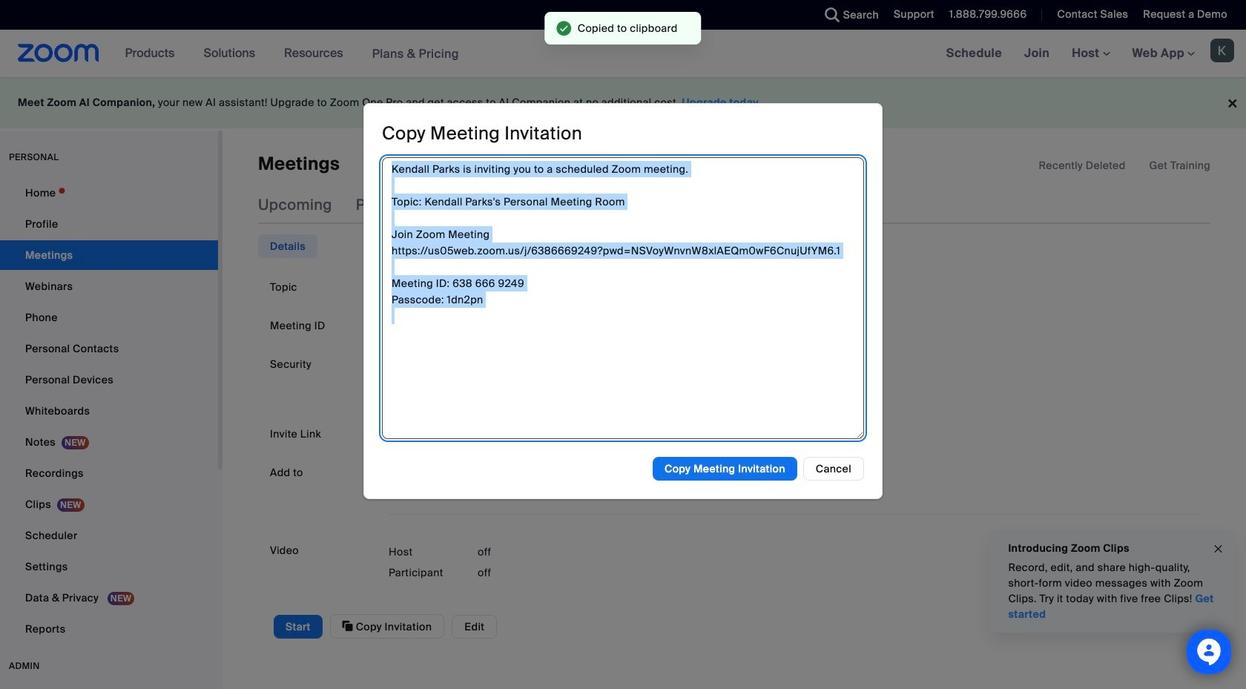 Task type: describe. For each thing, give the bounding box(es) containing it.
personal menu menu
[[0, 178, 218, 646]]

tabs of meeting tab list
[[258, 186, 735, 224]]

close image
[[1213, 541, 1225, 558]]

btn image
[[389, 466, 404, 481]]

product information navigation
[[114, 30, 470, 78]]

add to outlook calendar (.ics) image
[[530, 466, 544, 481]]



Task type: vqa. For each thing, say whether or not it's contained in the screenshot.
"success" icon
yes



Task type: locate. For each thing, give the bounding box(es) containing it.
checked image
[[389, 359, 400, 373], [389, 385, 400, 401]]

dialog
[[364, 103, 883, 500]]

meetings navigation
[[936, 30, 1247, 78]]

heading
[[382, 122, 583, 145]]

application
[[1039, 158, 1211, 173], [389, 423, 1199, 446]]

banner
[[0, 30, 1247, 78]]

tab list
[[258, 235, 318, 259]]

add to yahoo calendar image
[[703, 466, 717, 481]]

0 vertical spatial application
[[1039, 158, 1211, 173]]

success image
[[557, 21, 572, 36]]

footer
[[0, 77, 1247, 128]]

tab
[[258, 235, 318, 259]]

1 checked image from the top
[[389, 359, 400, 373]]

1 vertical spatial application
[[389, 423, 1199, 446]]

1 vertical spatial checked image
[[389, 385, 400, 401]]

copy image
[[343, 620, 353, 633]]

0 vertical spatial checked image
[[389, 359, 400, 373]]

copy invitation content text field
[[382, 158, 865, 440]]

2 checked image from the top
[[389, 385, 400, 401]]

zoom logo image
[[18, 44, 99, 62]]



